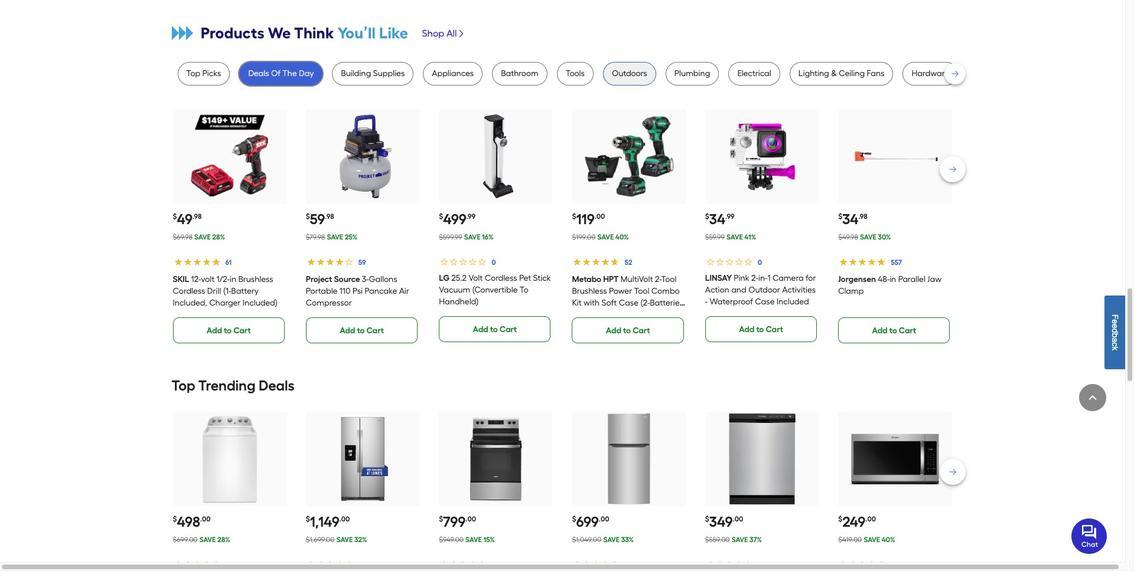 Task type: vqa. For each thing, say whether or not it's contained in the screenshot.


Task type: describe. For each thing, give the bounding box(es) containing it.
37%
[[750, 537, 762, 545]]

to for $ 34 .99
[[756, 325, 764, 335]]

deals inside 'heading'
[[259, 378, 295, 395]]

bathroom
[[501, 69, 539, 79]]

add to cart for $ 34 .99
[[739, 325, 783, 335]]

metabo hpt
[[572, 275, 619, 285]]

source
[[334, 275, 360, 285]]

$ 699 .00
[[572, 514, 609, 531]]

tools
[[566, 69, 585, 79]]

save for $ 49 .98
[[194, 233, 211, 242]]

add for $ 34 .99
[[739, 325, 755, 335]]

0 vertical spatial deals
[[248, 69, 269, 79]]

add to cart for $ 499 .99
[[473, 325, 517, 335]]

metabo hpt multivolt 2-tool brushless power tool combo kit with soft case (2-batteries included and charger included) image
[[584, 111, 675, 202]]

.00 for 119
[[595, 213, 605, 221]]

portable
[[306, 287, 338, 297]]

48-
[[878, 275, 890, 285]]

add to cart for $ 59 .98
[[340, 326, 384, 336]]

f
[[1111, 315, 1120, 320]]

cart for $ 34 .99
[[766, 325, 783, 335]]

plumbing
[[674, 69, 710, 79]]

outdoors
[[612, 69, 647, 79]]

3-gallons portable 110 psi pancake air compressor
[[306, 275, 409, 308]]

shop all link
[[422, 22, 466, 46]]

1 34 list item from the left
[[705, 109, 819, 343]]

16%
[[482, 233, 494, 242]]

f e e d b a c k
[[1111, 315, 1120, 351]]

supplies
[[373, 69, 405, 79]]

f e e d b a c k button
[[1105, 296, 1125, 370]]

&
[[831, 69, 837, 79]]

whirlpool 30-in glass top 4 elements 5.3-cu ft freestanding electric range (stainless steel) image
[[450, 414, 542, 505]]

included for 34
[[777, 297, 809, 307]]

stick
[[533, 274, 551, 284]]

1
[[768, 274, 771, 284]]

air
[[399, 287, 409, 297]]

499
[[443, 211, 467, 228]]

$ 799 .00
[[439, 514, 476, 531]]

$ 249 .00
[[838, 514, 876, 531]]

metabo
[[572, 275, 601, 285]]

a
[[1111, 338, 1120, 343]]

appliances
[[432, 69, 474, 79]]

whirlpool 24.6-cu ft side-by-side refrigerator with ice maker (fingerprint resistant stainless steel) image
[[317, 414, 409, 505]]

$69.98 save 28%
[[173, 233, 225, 242]]

skil
[[173, 275, 189, 285]]

add to cart link for $ 499 .99
[[439, 317, 551, 343]]

49
[[177, 211, 193, 228]]

.00 for 349
[[733, 516, 743, 524]]

$1,049.00 save 33%
[[572, 537, 634, 545]]

project source
[[306, 275, 360, 285]]

1 vertical spatial tool
[[634, 287, 650, 297]]

$ for $ 119 .00
[[572, 213, 576, 221]]

$ 34 .99
[[705, 211, 735, 228]]

-
[[705, 297, 708, 307]]

59 list item
[[306, 109, 420, 344]]

28% for 498
[[217, 537, 230, 545]]

shop
[[422, 28, 444, 39]]

brushless inside multivolt 2-tool brushless power tool combo kit with soft case (2-batteries included and charger included)
[[572, 287, 607, 297]]

case inside pink 2-in-1 camera for action and outdoor activities - waterproof case included
[[755, 297, 775, 307]]

in inside 12-volt 1/2-in brushless cordless drill (1-battery included, charger included)
[[230, 275, 236, 285]]

whirlpool 3.5-cu ft high efficiency agitator top-load washer (white) image
[[184, 414, 276, 505]]

activities
[[782, 285, 816, 295]]

$699.00 save 28%
[[173, 537, 230, 545]]

linsay
[[705, 274, 732, 284]]

$ for $ 799 .00
[[439, 516, 443, 524]]

.98 for 34
[[859, 213, 868, 221]]

1 e from the top
[[1111, 320, 1120, 324]]

save for $ 34 .98
[[860, 233, 877, 242]]

28% for 49
[[212, 233, 225, 242]]

lighting & ceiling fans
[[799, 69, 885, 79]]

deals of the day
[[248, 69, 314, 79]]

40% for 119
[[615, 233, 629, 242]]

add to cart link for $ 34 .98
[[838, 318, 950, 344]]

of
[[271, 69, 281, 79]]

add to cart link for $ 49 .98
[[173, 318, 285, 344]]

119 list item
[[572, 109, 686, 344]]

hardware
[[912, 69, 949, 79]]

$599.99
[[439, 233, 462, 242]]

cart for $ 34 .98
[[899, 326, 916, 336]]

pancake
[[365, 287, 397, 297]]

$ for $ 1,149 .00
[[306, 516, 310, 524]]

charger inside 12-volt 1/2-in brushless cordless drill (1-battery included, charger included)
[[209, 298, 241, 308]]

d
[[1111, 329, 1120, 333]]

.00 for 498
[[200, 516, 211, 524]]

34 for $ 34 .98
[[843, 211, 859, 228]]

cordless inside 12-volt 1/2-in brushless cordless drill (1-battery included, charger included)
[[173, 287, 205, 297]]

to for $ 499 .99
[[490, 325, 498, 335]]

save for $ 799 .00
[[466, 537, 482, 545]]

$ for $ 34 .98
[[838, 213, 843, 221]]

(1-
[[223, 287, 231, 297]]

trending
[[198, 378, 256, 395]]

building
[[341, 69, 371, 79]]

to for $ 59 .98
[[357, 326, 365, 336]]

2 34 list item from the left
[[838, 109, 953, 344]]

save for $ 249 .00
[[864, 537, 880, 545]]

1,149
[[310, 514, 339, 531]]

building supplies
[[341, 69, 405, 79]]

59
[[310, 211, 325, 228]]

$199.00 save 40%
[[572, 233, 629, 242]]

cart for $ 499 .99
[[500, 325, 517, 335]]

34 for $ 34 .99
[[709, 211, 726, 228]]

jaw
[[928, 275, 942, 285]]

33%
[[621, 537, 634, 545]]

chevron up image
[[1087, 392, 1099, 404]]

chat invite button image
[[1072, 518, 1108, 555]]

$79.98 save 25%
[[306, 233, 357, 242]]

top trending deals heading
[[172, 375, 954, 398]]

shop all
[[422, 28, 457, 39]]

project
[[306, 275, 332, 285]]

volt
[[469, 274, 483, 284]]

to for $ 34 .98
[[890, 326, 897, 336]]

$49.98 save 30%
[[838, 233, 891, 242]]

49 list item
[[173, 109, 287, 344]]

3-
[[362, 275, 369, 285]]

multivolt
[[621, 275, 653, 285]]

(convertible
[[472, 285, 518, 295]]

save for $ 119 .00
[[598, 233, 614, 242]]

add for $ 119 .00
[[606, 326, 622, 336]]

all
[[447, 28, 457, 39]]

1 horizontal spatial tool
[[661, 275, 677, 285]]

add to cart link for $ 34 .99
[[705, 317, 817, 343]]

$1,699.00 save 32%
[[306, 537, 367, 545]]

camera
[[773, 274, 804, 284]]

699
[[576, 514, 599, 531]]

cordless inside 25.2 volt cordless pet stick vacuum (convertible to handheld)
[[485, 274, 517, 284]]

power
[[609, 287, 632, 297]]

$949.00 save 15%
[[439, 537, 495, 545]]

add for $ 34 .98
[[872, 326, 888, 336]]

799
[[443, 514, 466, 531]]

save for $ 699 .00
[[603, 537, 620, 545]]

top for top trending deals
[[172, 378, 195, 395]]

add for $ 49 .98
[[207, 326, 222, 336]]

top picks
[[186, 69, 221, 79]]

.99 for 499
[[467, 213, 476, 221]]

save for $ 498 .00
[[199, 537, 216, 545]]

batteries
[[650, 298, 683, 308]]

charger inside multivolt 2-tool brushless power tool combo kit with soft case (2-batteries included and charger included)
[[624, 310, 655, 320]]

included) inside 12-volt 1/2-in brushless cordless drill (1-battery included, charger included)
[[243, 298, 278, 308]]

$ 49 .98
[[173, 211, 202, 228]]

to for $ 119 .00
[[623, 326, 631, 336]]

.00 for 249
[[866, 516, 876, 524]]

1/2-
[[217, 275, 230, 285]]



Task type: locate. For each thing, give the bounding box(es) containing it.
40% for 249
[[882, 537, 895, 545]]

2 34 from the left
[[843, 211, 859, 228]]

$ inside $ 49 .98
[[173, 213, 177, 221]]

to
[[490, 325, 498, 335], [756, 325, 764, 335], [224, 326, 232, 336], [357, 326, 365, 336], [623, 326, 631, 336], [890, 326, 897, 336]]

in
[[230, 275, 236, 285], [890, 275, 896, 285]]

in left parallel
[[890, 275, 896, 285]]

.00 for 799
[[466, 516, 476, 524]]

cart down 48-in parallel jaw clamp
[[899, 326, 916, 336]]

110
[[340, 287, 351, 297]]

41%
[[745, 233, 756, 242]]

ceiling
[[839, 69, 865, 79]]

0 horizontal spatial included)
[[243, 298, 278, 308]]

$ for $ 249 .00
[[838, 516, 843, 524]]

add to cart link down 48-in parallel jaw clamp
[[838, 318, 950, 344]]

multivolt 2-tool brushless power tool combo kit with soft case (2-batteries included and charger included)
[[572, 275, 683, 332]]

30%
[[878, 233, 891, 242]]

$ up $949.00
[[439, 516, 443, 524]]

0 horizontal spatial 40%
[[615, 233, 629, 242]]

.00 inside $ 799 .00
[[466, 516, 476, 524]]

save right $419.00
[[864, 537, 880, 545]]

to inside 59 list item
[[357, 326, 365, 336]]

whirlpool 1.7-cu ft 1000-watt over-the-range microwave (fingerprint resistant stainless steel) image
[[850, 414, 941, 505]]

save for $ 349 .00
[[732, 537, 748, 545]]

2 .99 from the left
[[726, 213, 735, 221]]

249
[[843, 514, 866, 531]]

.00 up $1,699.00 save 32%
[[339, 516, 350, 524]]

1 horizontal spatial 34 list item
[[838, 109, 953, 344]]

brushless up "with"
[[572, 287, 607, 297]]

cart for $ 49 .98
[[233, 326, 251, 336]]

.00 up the $559.00 save 37%
[[733, 516, 743, 524]]

$ inside $ 799 .00
[[439, 516, 443, 524]]

34 up $59.99
[[709, 211, 726, 228]]

0 horizontal spatial cordless
[[173, 287, 205, 297]]

$ for $ 498 .00
[[173, 516, 177, 524]]

$ up $49.98
[[838, 213, 843, 221]]

28% right $69.98
[[212, 233, 225, 242]]

32%
[[354, 537, 367, 545]]

2 e from the top
[[1111, 324, 1120, 329]]

fans
[[867, 69, 885, 79]]

1 horizontal spatial brushless
[[572, 287, 607, 297]]

add to cart down '(1-'
[[207, 326, 251, 336]]

gallons
[[369, 275, 397, 285]]

in inside 48-in parallel jaw clamp
[[890, 275, 896, 285]]

1 horizontal spatial .99
[[726, 213, 735, 221]]

0 horizontal spatial .98
[[193, 213, 202, 221]]

28% right $699.00
[[217, 537, 230, 545]]

add to cart inside 59 list item
[[340, 326, 384, 336]]

add down included,
[[207, 326, 222, 336]]

0 horizontal spatial .99
[[467, 213, 476, 221]]

0 vertical spatial cordless
[[485, 274, 517, 284]]

2- inside pink 2-in-1 camera for action and outdoor activities - waterproof case included
[[751, 274, 759, 284]]

included inside pink 2-in-1 camera for action and outdoor activities - waterproof case included
[[777, 297, 809, 307]]

kit
[[572, 298, 582, 308]]

included down activities
[[777, 297, 809, 307]]

1 vertical spatial 40%
[[882, 537, 895, 545]]

.98 inside the $ 34 .98
[[859, 213, 868, 221]]

1 horizontal spatial 34
[[843, 211, 859, 228]]

save right $699.00
[[199, 537, 216, 545]]

and inside pink 2-in-1 camera for action and outdoor activities - waterproof case included
[[731, 285, 747, 295]]

add to cart down 48-in parallel jaw clamp
[[872, 326, 916, 336]]

battery
[[231, 287, 259, 297]]

$ up $1,049.00
[[572, 516, 576, 524]]

.99 inside the '$ 499 .99'
[[467, 213, 476, 221]]

save left '32%'
[[337, 537, 353, 545]]

cart inside 49 list item
[[233, 326, 251, 336]]

add to cart inside the '499' list item
[[473, 325, 517, 335]]

.99 up $59.99 save 41%
[[726, 213, 735, 221]]

(2-
[[641, 298, 650, 308]]

e up b at the bottom of the page
[[1111, 324, 1120, 329]]

0 horizontal spatial 2-
[[655, 275, 661, 285]]

.99 up $599.99 save 16%
[[467, 213, 476, 221]]

34 up $49.98
[[843, 211, 859, 228]]

save inside the '499' list item
[[464, 233, 481, 242]]

1 horizontal spatial case
[[755, 297, 775, 307]]

add to cart link inside the '499' list item
[[439, 317, 551, 343]]

0 horizontal spatial 34
[[709, 211, 726, 228]]

charger down '(1-'
[[209, 298, 241, 308]]

save left 41%
[[727, 233, 743, 242]]

$ up $419.00
[[838, 516, 843, 524]]

save for $ 59 .98
[[327, 233, 343, 242]]

1 horizontal spatial .98
[[325, 213, 334, 221]]

$599.99 save 16%
[[439, 233, 494, 242]]

.00 inside $ 1,149 .00
[[339, 516, 350, 524]]

add to cart link inside 49 list item
[[173, 318, 285, 344]]

1 vertical spatial brushless
[[572, 287, 607, 297]]

$59.99 save 41%
[[705, 233, 756, 242]]

.00 for 699
[[599, 516, 609, 524]]

.99 for 34
[[726, 213, 735, 221]]

save inside 119 'list item'
[[598, 233, 614, 242]]

.00 up '$699.00 save 28%' on the left
[[200, 516, 211, 524]]

2- up combo at the right of the page
[[655, 275, 661, 285]]

tool up (2-
[[634, 287, 650, 297]]

add to cart link inside 119 'list item'
[[572, 318, 684, 344]]

1 in from the left
[[230, 275, 236, 285]]

40% right $419.00
[[882, 537, 895, 545]]

40% inside 119 'list item'
[[615, 233, 629, 242]]

$ inside the $ 34 .98
[[838, 213, 843, 221]]

2- inside multivolt 2-tool brushless power tool combo kit with soft case (2-batteries included and charger included)
[[655, 275, 661, 285]]

project source 3-gallons portable 110 psi pancake air compressor image
[[317, 111, 409, 202]]

add down 'compressor'
[[340, 326, 355, 336]]

cart inside 119 'list item'
[[633, 326, 650, 336]]

$ inside $ 59 .98
[[306, 213, 310, 221]]

1 vertical spatial deals
[[259, 378, 295, 395]]

.00 up $199.00 save 40% at the top
[[595, 213, 605, 221]]

save left 25%
[[327, 233, 343, 242]]

cart down (2-
[[633, 326, 650, 336]]

add to cart link for $ 59 .98
[[306, 318, 418, 344]]

.00 for 1,149
[[339, 516, 350, 524]]

2 .98 from the left
[[325, 213, 334, 221]]

$ for $ 499 .99
[[439, 213, 443, 221]]

case inside multivolt 2-tool brushless power tool combo kit with soft case (2-batteries included and charger included)
[[619, 298, 639, 308]]

$199.00
[[572, 233, 596, 242]]

1 .99 from the left
[[467, 213, 476, 221]]

25%
[[345, 233, 357, 242]]

0 horizontal spatial and
[[607, 310, 622, 320]]

charger down (2-
[[624, 310, 655, 320]]

in up '(1-'
[[230, 275, 236, 285]]

cordless up included,
[[173, 287, 205, 297]]

$1,049.00
[[572, 537, 602, 545]]

0 horizontal spatial tool
[[634, 287, 650, 297]]

$ up the $599.99 at the top left
[[439, 213, 443, 221]]

and down "pink"
[[731, 285, 747, 295]]

deals left of
[[248, 69, 269, 79]]

$ inside $ 34 .99
[[705, 213, 709, 221]]

.98 up $49.98 save 30%
[[859, 213, 868, 221]]

40% right $199.00
[[615, 233, 629, 242]]

2-
[[751, 274, 759, 284], [655, 275, 661, 285]]

$ up $559.00
[[705, 516, 709, 524]]

0 vertical spatial included)
[[243, 298, 278, 308]]

0 vertical spatial charger
[[209, 298, 241, 308]]

to inside 119 'list item'
[[623, 326, 631, 336]]

.00 up $419.00 save 40% at the right
[[866, 516, 876, 524]]

$ 1,149 .00
[[306, 514, 350, 531]]

save left 37%
[[732, 537, 748, 545]]

handheld)
[[439, 297, 479, 307]]

case down power
[[619, 298, 639, 308]]

$ inside $ 498 .00
[[173, 516, 177, 524]]

1 horizontal spatial 40%
[[882, 537, 895, 545]]

.00 inside $ 249 .00
[[866, 516, 876, 524]]

$559.00 save 37%
[[705, 537, 762, 545]]

add to cart link down '(1-'
[[173, 318, 285, 344]]

.00 inside $ 119 .00
[[595, 213, 605, 221]]

2 in from the left
[[890, 275, 896, 285]]

add down 48-in parallel jaw clamp
[[872, 326, 888, 336]]

add to cart link down 25.2 volt cordless pet stick vacuum (convertible to handheld)
[[439, 317, 551, 343]]

3 .98 from the left
[[859, 213, 868, 221]]

add inside 59 list item
[[340, 326, 355, 336]]

top for top picks
[[186, 69, 200, 79]]

brushless up battery
[[238, 275, 273, 285]]

0 vertical spatial 40%
[[615, 233, 629, 242]]

$ 34 .98
[[838, 211, 868, 228]]

cart down battery
[[233, 326, 251, 336]]

included,
[[173, 298, 207, 308]]

to inside 49 list item
[[224, 326, 232, 336]]

volt
[[201, 275, 215, 285]]

soft
[[602, 298, 617, 308]]

save for $ 1,149 .00
[[337, 537, 353, 545]]

$ for $ 34 .99
[[705, 213, 709, 221]]

$1,699.00
[[306, 537, 335, 545]]

add for $ 499 .99
[[473, 325, 488, 335]]

lg 25.2 volt cordless pet stick vacuum (convertible to handheld) image
[[450, 111, 542, 202]]

349
[[709, 514, 733, 531]]

scroll to top element
[[1079, 385, 1107, 412]]

add down the handheld) on the bottom left of page
[[473, 325, 488, 335]]

0 vertical spatial brushless
[[238, 275, 273, 285]]

save left 15%
[[466, 537, 482, 545]]

.98 up $69.98 save 28%
[[193, 213, 202, 221]]

0 horizontal spatial charger
[[209, 298, 241, 308]]

$79.98
[[306, 233, 325, 242]]

cart down outdoor
[[766, 325, 783, 335]]

.99
[[467, 213, 476, 221], [726, 213, 735, 221]]

e up d
[[1111, 320, 1120, 324]]

included for 119
[[572, 310, 605, 320]]

0 horizontal spatial included
[[572, 310, 605, 320]]

to down 3-gallons portable 110 psi pancake air compressor
[[357, 326, 365, 336]]

add down soft
[[606, 326, 622, 336]]

$559.00
[[705, 537, 730, 545]]

save inside 59 list item
[[327, 233, 343, 242]]

1 vertical spatial included)
[[572, 322, 607, 332]]

psi
[[352, 287, 363, 297]]

action
[[705, 285, 729, 295]]

add to cart down pink 2-in-1 camera for action and outdoor activities - waterproof case included
[[739, 325, 783, 335]]

.98 inside $ 49 .98
[[193, 213, 202, 221]]

1 horizontal spatial and
[[731, 285, 747, 295]]

$ for $ 49 .98
[[173, 213, 177, 221]]

add for $ 59 .98
[[340, 326, 355, 336]]

add to cart for $ 119 .00
[[606, 326, 650, 336]]

add to cart link down pink 2-in-1 camera for action and outdoor activities - waterproof case included
[[705, 317, 817, 343]]

28%
[[212, 233, 225, 242], [217, 537, 230, 545]]

$ 499 .99
[[439, 211, 476, 228]]

$ inside $ 699 .00
[[572, 516, 576, 524]]

add to cart for $ 34 .98
[[872, 326, 916, 336]]

tool
[[661, 275, 677, 285], [634, 287, 650, 297]]

34
[[709, 211, 726, 228], [843, 211, 859, 228]]

in-
[[759, 274, 768, 284]]

to for $ 49 .98
[[224, 326, 232, 336]]

frigidaire front control 24-in built-in dishwasher (stainless steel) energy star, 55-dba image
[[717, 414, 808, 505]]

$ 59 .98
[[306, 211, 334, 228]]

drill
[[207, 287, 221, 297]]

$ up $1,699.00
[[306, 516, 310, 524]]

$ 498 .00
[[173, 514, 211, 531]]

0 vertical spatial included
[[777, 297, 809, 307]]

cart down (convertible
[[500, 325, 517, 335]]

deals
[[248, 69, 269, 79], [259, 378, 295, 395]]

chevron right image
[[457, 29, 466, 38]]

to down 25.2 volt cordless pet stick vacuum (convertible to handheld)
[[490, 325, 498, 335]]

0 vertical spatial 28%
[[212, 233, 225, 242]]

0 horizontal spatial 34 list item
[[705, 109, 819, 343]]

1 horizontal spatial cordless
[[485, 274, 517, 284]]

2- for 34
[[751, 274, 759, 284]]

top inside 'heading'
[[172, 378, 195, 395]]

add to cart down 3-gallons portable 110 psi pancake air compressor
[[340, 326, 384, 336]]

.98
[[193, 213, 202, 221], [325, 213, 334, 221], [859, 213, 868, 221]]

0 vertical spatial tool
[[661, 275, 677, 285]]

2- right "pink"
[[751, 274, 759, 284]]

to down 48-in parallel jaw clamp
[[890, 326, 897, 336]]

1 vertical spatial cordless
[[173, 287, 205, 297]]

save for $ 499 .99
[[464, 233, 481, 242]]

1 34 from the left
[[709, 211, 726, 228]]

add to cart down (2-
[[606, 326, 650, 336]]

.98 inside $ 59 .98
[[325, 213, 334, 221]]

1 horizontal spatial included)
[[572, 322, 607, 332]]

included) inside multivolt 2-tool brushless power tool combo kit with soft case (2-batteries included and charger included)
[[572, 322, 607, 332]]

1 horizontal spatial in
[[890, 275, 896, 285]]

save for $ 34 .99
[[727, 233, 743, 242]]

25.2
[[451, 274, 467, 284]]

0 vertical spatial top
[[186, 69, 200, 79]]

$ up $699.00
[[173, 516, 177, 524]]

top left trending
[[172, 378, 195, 395]]

vacuum
[[439, 285, 470, 295]]

1 horizontal spatial 2-
[[751, 274, 759, 284]]

save right $69.98
[[194, 233, 211, 242]]

add to cart link down 3-gallons portable 110 psi pancake air compressor
[[306, 318, 418, 344]]

.99 inside $ 34 .99
[[726, 213, 735, 221]]

to inside the '499' list item
[[490, 325, 498, 335]]

1 horizontal spatial included
[[777, 297, 809, 307]]

0 horizontal spatial in
[[230, 275, 236, 285]]

save left '16%'
[[464, 233, 481, 242]]

1 vertical spatial charger
[[624, 310, 655, 320]]

.98 up $79.98 save 25% at the left of page
[[325, 213, 334, 221]]

jorgensen 48-in parallel jaw clamp image
[[850, 111, 941, 202]]

48-in parallel jaw clamp
[[838, 275, 942, 297]]

included
[[777, 297, 809, 307], [572, 310, 605, 320]]

12-
[[191, 275, 201, 285]]

save inside 49 list item
[[194, 233, 211, 242]]

and inside multivolt 2-tool brushless power tool combo kit with soft case (2-batteries included and charger included)
[[607, 310, 622, 320]]

.00
[[595, 213, 605, 221], [200, 516, 211, 524], [339, 516, 350, 524], [466, 516, 476, 524], [599, 516, 609, 524], [733, 516, 743, 524], [866, 516, 876, 524]]

$ inside $ 119 .00
[[572, 213, 576, 221]]

$ for $ 349 .00
[[705, 516, 709, 524]]

case
[[755, 297, 775, 307], [619, 298, 639, 308]]

parallel
[[898, 275, 926, 285]]

add inside the '499' list item
[[473, 325, 488, 335]]

$419.00 save 40%
[[838, 537, 895, 545]]

linsay pink 2-in-1 camera for action and outdoor activities - waterproof case included image
[[717, 111, 808, 202]]

$699.00
[[173, 537, 198, 545]]

25.2 volt cordless pet stick vacuum (convertible to handheld)
[[439, 274, 551, 307]]

top left picks
[[186, 69, 200, 79]]

add to cart down 25.2 volt cordless pet stick vacuum (convertible to handheld)
[[473, 325, 517, 335]]

cart inside the '499' list item
[[500, 325, 517, 335]]

498
[[177, 514, 200, 531]]

to down power
[[623, 326, 631, 336]]

.00 inside $ 699 .00
[[599, 516, 609, 524]]

1 horizontal spatial charger
[[624, 310, 655, 320]]

add to cart link inside 59 list item
[[306, 318, 418, 344]]

$ inside the '$ 499 .99'
[[439, 213, 443, 221]]

included) down "with"
[[572, 322, 607, 332]]

add to cart link for $ 119 .00
[[572, 318, 684, 344]]

$ up $69.98
[[173, 213, 177, 221]]

add to cart inside 49 list item
[[207, 326, 251, 336]]

$59.99
[[705, 233, 725, 242]]

$ 349 .00
[[705, 514, 743, 531]]

brushless inside 12-volt 1/2-in brushless cordless drill (1-battery included, charger included)
[[238, 275, 273, 285]]

$ inside $ 249 .00
[[838, 516, 843, 524]]

to down pink 2-in-1 camera for action and outdoor activities - waterproof case included
[[756, 325, 764, 335]]

cart for $ 119 .00
[[633, 326, 650, 336]]

add inside 119 'list item'
[[606, 326, 622, 336]]

$ for $ 59 .98
[[306, 213, 310, 221]]

hpt
[[603, 275, 619, 285]]

.98 for 49
[[193, 213, 202, 221]]

$ inside $ 1,149 .00
[[306, 516, 310, 524]]

lighting
[[799, 69, 829, 79]]

0 vertical spatial and
[[731, 285, 747, 295]]

to
[[520, 285, 529, 295]]

and down soft
[[607, 310, 622, 320]]

499 list item
[[439, 109, 553, 343]]

cart for $ 59 .98
[[367, 326, 384, 336]]

$ for $ 699 .00
[[572, 516, 576, 524]]

b
[[1111, 333, 1120, 338]]

$ inside $ 349 .00
[[705, 516, 709, 524]]

cart down pancake
[[367, 326, 384, 336]]

2- for 119
[[655, 275, 661, 285]]

pet
[[519, 274, 531, 284]]

deals right trending
[[259, 378, 295, 395]]

save right $199.00
[[598, 233, 614, 242]]

add down waterproof
[[739, 325, 755, 335]]

tool up combo at the right of the page
[[661, 275, 677, 285]]

1 vertical spatial 28%
[[217, 537, 230, 545]]

with
[[584, 298, 600, 308]]

1 vertical spatial and
[[607, 310, 622, 320]]

119
[[576, 211, 595, 228]]

.00 inside $ 498 .00
[[200, 516, 211, 524]]

$ 119 .00
[[572, 211, 605, 228]]

add to cart for $ 49 .98
[[207, 326, 251, 336]]

add to cart link down (2-
[[572, 318, 684, 344]]

.00 up $949.00 save 15%
[[466, 516, 476, 524]]

add to cart
[[473, 325, 517, 335], [739, 325, 783, 335], [207, 326, 251, 336], [340, 326, 384, 336], [606, 326, 650, 336], [872, 326, 916, 336]]

cart inside 59 list item
[[367, 326, 384, 336]]

.98 for 59
[[325, 213, 334, 221]]

$419.00
[[838, 537, 862, 545]]

save left 33%
[[603, 537, 620, 545]]

included) down battery
[[243, 298, 278, 308]]

$ up $199.00
[[572, 213, 576, 221]]

case down outdoor
[[755, 297, 775, 307]]

skil 12-volt 1/2-in brushless cordless drill (1-battery included, charger included) image
[[184, 111, 276, 202]]

1 vertical spatial top
[[172, 378, 195, 395]]

k
[[1111, 347, 1120, 351]]

0 horizontal spatial brushless
[[238, 275, 273, 285]]

.00 inside $ 349 .00
[[733, 516, 743, 524]]

cordless up (convertible
[[485, 274, 517, 284]]

waterproof
[[710, 297, 753, 307]]

1 .98 from the left
[[193, 213, 202, 221]]

included inside multivolt 2-tool brushless power tool combo kit with soft case (2-batteries included and charger included)
[[572, 310, 605, 320]]

frigidaire garage-ready 20-cu ft top-freezer refrigerator (fingerprint resistant stainless steel) image
[[584, 414, 675, 505]]

for
[[806, 274, 816, 284]]

28% inside 49 list item
[[212, 233, 225, 242]]

1 vertical spatial included
[[572, 310, 605, 320]]

included down "with"
[[572, 310, 605, 320]]

.00 up $1,049.00 save 33%
[[599, 516, 609, 524]]

save left 30%
[[860, 233, 877, 242]]

34 list item
[[705, 109, 819, 343], [838, 109, 953, 344]]

0 horizontal spatial case
[[619, 298, 639, 308]]

add inside 49 list item
[[207, 326, 222, 336]]

$ up $59.99
[[705, 213, 709, 221]]

2 horizontal spatial .98
[[859, 213, 868, 221]]

to down '(1-'
[[224, 326, 232, 336]]

add to cart inside 119 'list item'
[[606, 326, 650, 336]]

lg
[[439, 274, 450, 284]]

$ up $79.98
[[306, 213, 310, 221]]



